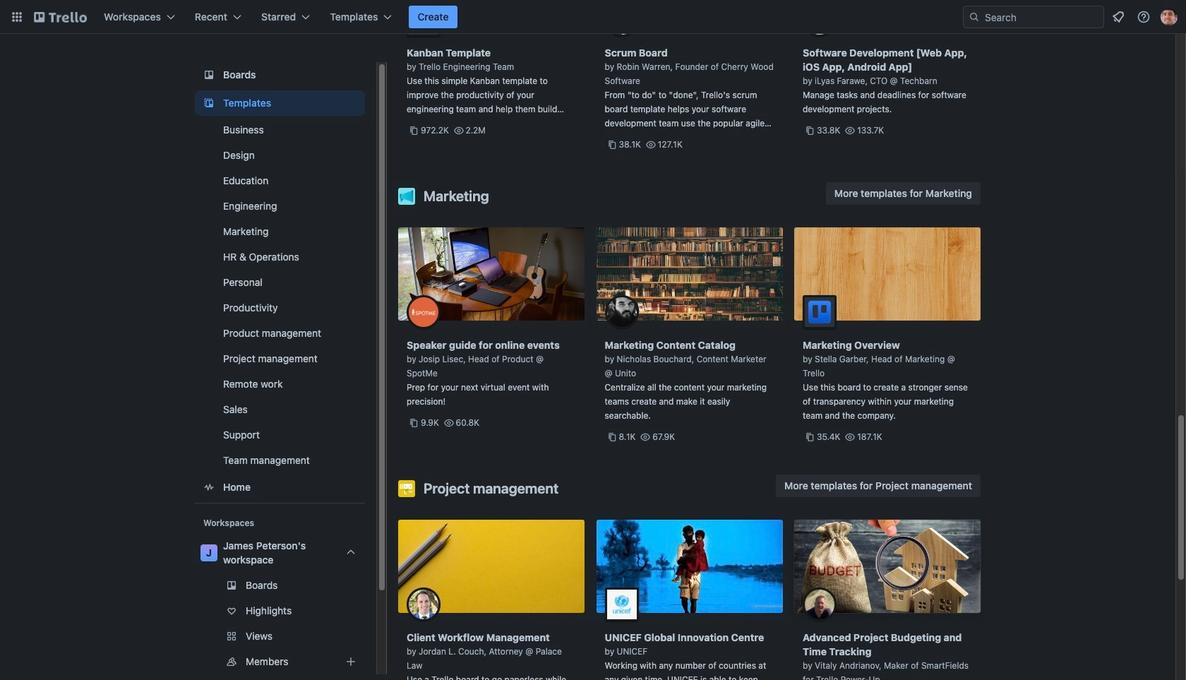 Task type: describe. For each thing, give the bounding box(es) containing it.
0 notifications image
[[1110, 8, 1127, 25]]

search image
[[969, 11, 980, 23]]

switch to… image
[[10, 10, 24, 24]]

project management icon image
[[398, 480, 415, 497]]

board image
[[201, 66, 218, 83]]

ilyas farawe, cto @ techbarn image
[[803, 3, 972, 37]]

marketing icon image
[[398, 188, 415, 205]]

unicef image
[[605, 588, 639, 621]]

2 forward image from the top
[[362, 653, 379, 670]]

robin warren, founder of cherry wood software image
[[605, 3, 774, 37]]

template board image
[[201, 95, 218, 112]]

jordan l. couch, attorney @ palace law image
[[407, 588, 441, 621]]

back to home image
[[34, 6, 87, 28]]

add image
[[342, 653, 359, 670]]



Task type: vqa. For each thing, say whether or not it's contained in the screenshot.
the top Ruby Anderson (rubyanderson7) icon
no



Task type: locate. For each thing, give the bounding box(es) containing it.
0 vertical spatial forward image
[[362, 628, 379, 645]]

1 vertical spatial forward image
[[362, 653, 379, 670]]

forward image
[[362, 628, 379, 645], [362, 653, 379, 670]]

home image
[[201, 479, 218, 496]]

Search field
[[963, 6, 1104, 28]]

josip lisec, head of product @ spotme image
[[407, 295, 441, 329]]

trello engineering team image
[[407, 3, 441, 37]]

open information menu image
[[1137, 10, 1151, 24]]

nicholas bouchard, content marketer @ unito image
[[605, 295, 639, 329]]

stella garber, head of marketing @ trello image
[[803, 295, 837, 329]]

primary element
[[0, 0, 1186, 34]]

vitaly andrianov, maker of smartfields for trello power-up image
[[803, 588, 837, 621]]

1 forward image from the top
[[362, 628, 379, 645]]

james peterson (jamespeterson93) image
[[1161, 8, 1178, 25]]



